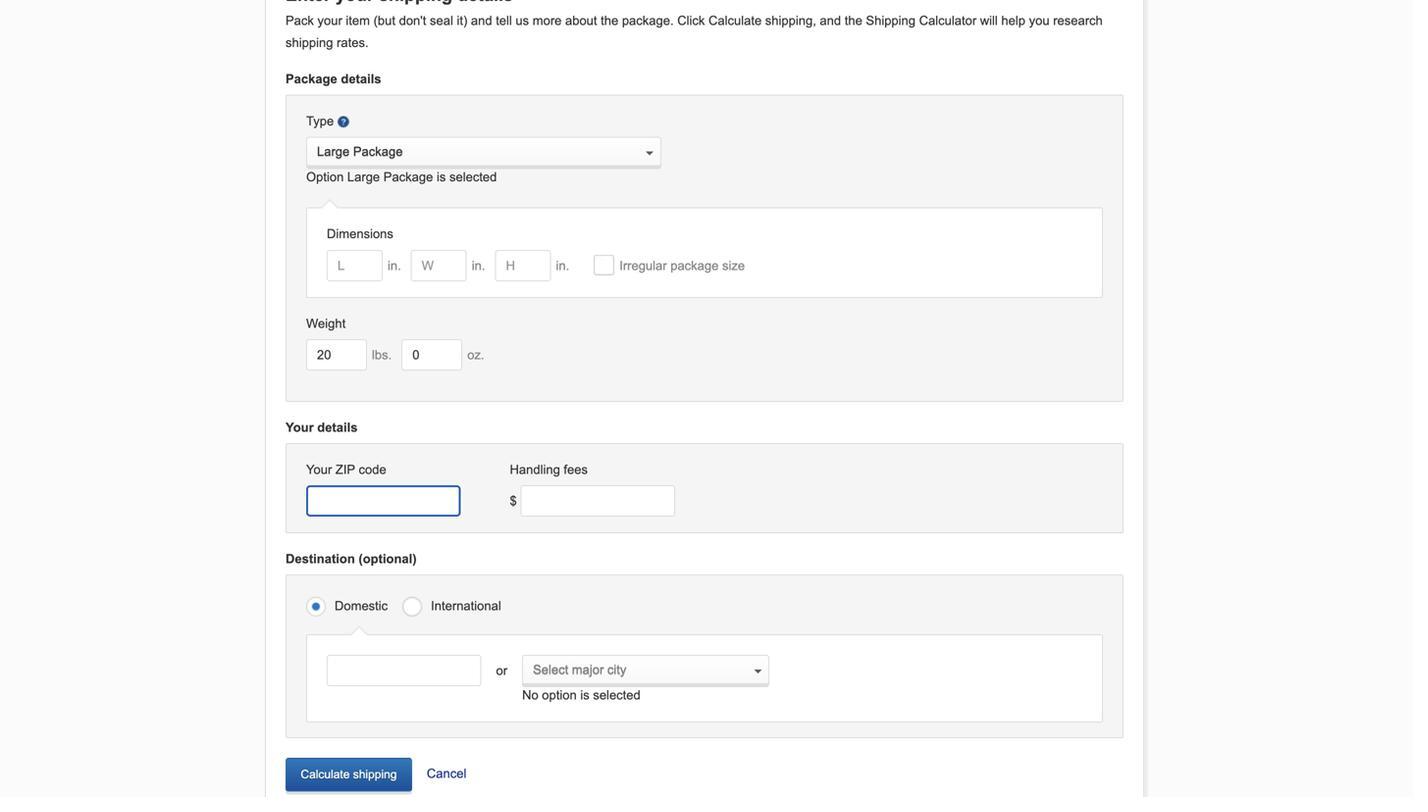 Task type: vqa. For each thing, say whether or not it's contained in the screenshot.
Getting paid for items you've sold on eBay is simple. Your buyers can choose from a range of payment methods, eBay manages the end-to-end payments process, and you receive your funds directly in your checking account. 2 min article
no



Task type: locate. For each thing, give the bounding box(es) containing it.
1 horizontal spatial calculate
[[709, 13, 762, 28]]

0 horizontal spatial package
[[286, 72, 337, 86]]

0 vertical spatial selected
[[450, 170, 497, 185]]

shipping left cancel link
[[353, 769, 397, 782]]

0 vertical spatial your
[[286, 420, 314, 435]]

1 vertical spatial shipping
[[353, 769, 397, 782]]

no option is selected
[[522, 689, 641, 703]]

1 horizontal spatial shipping
[[353, 769, 397, 782]]

size
[[722, 258, 745, 273]]

help
[[1002, 13, 1026, 28]]

0 horizontal spatial in.
[[388, 258, 401, 273]]

1 vertical spatial package
[[384, 170, 433, 185]]

your up your zip code
[[286, 420, 314, 435]]

Your ZIP code text field
[[306, 486, 461, 517]]

your left the zip
[[306, 463, 332, 477]]

0 vertical spatial is
[[437, 170, 446, 185]]

the right about
[[601, 13, 619, 28]]

(optional)
[[359, 552, 417, 567]]

don't
[[399, 13, 426, 28]]

package.
[[622, 13, 674, 28]]

and
[[471, 13, 492, 28], [820, 13, 841, 28]]

0 vertical spatial details
[[341, 72, 381, 86]]

the
[[601, 13, 619, 28], [845, 13, 863, 28]]

option
[[542, 689, 577, 703]]

is right option
[[580, 689, 590, 703]]

0 vertical spatial calculate
[[709, 13, 762, 28]]

is right large
[[437, 170, 446, 185]]

option group
[[306, 591, 1103, 620]]

destination
[[286, 552, 355, 567]]

item
[[346, 13, 370, 28]]

your
[[286, 420, 314, 435], [306, 463, 332, 477]]

2 the from the left
[[845, 13, 863, 28]]

2 and from the left
[[820, 13, 841, 28]]

0 vertical spatial shipping
[[286, 35, 333, 50]]

0 horizontal spatial the
[[601, 13, 619, 28]]

shipping
[[286, 35, 333, 50], [353, 769, 397, 782]]

details
[[341, 72, 381, 86], [317, 420, 358, 435]]

seal
[[430, 13, 453, 28]]

1 vertical spatial your
[[306, 463, 332, 477]]

in. left irregular
[[556, 258, 569, 273]]

None text field
[[306, 137, 662, 166], [327, 250, 383, 281], [411, 250, 467, 281], [495, 250, 551, 281], [522, 656, 770, 685], [306, 137, 662, 166], [327, 250, 383, 281], [411, 250, 467, 281], [495, 250, 551, 281], [522, 656, 770, 685]]

and right shipping,
[[820, 13, 841, 28]]

in. down dimensions
[[388, 258, 401, 273]]

research
[[1053, 13, 1103, 28]]

pack your item (but don't seal it) and tell us more about the package. click calculate shipping, and the shipping calculator will help you research shipping rates.
[[286, 13, 1103, 50]]

irregular
[[620, 258, 667, 273]]

option large package is selected
[[306, 170, 497, 185]]

your zip code
[[306, 463, 386, 477]]

details up the zip
[[317, 420, 358, 435]]

0 horizontal spatial is
[[437, 170, 446, 185]]

the left shipping
[[845, 13, 863, 28]]

shipping
[[866, 13, 916, 28]]

is
[[437, 170, 446, 185], [580, 689, 590, 703]]

0 horizontal spatial calculate
[[301, 769, 350, 782]]

it)
[[457, 13, 467, 28]]

shipping down pack
[[286, 35, 333, 50]]

calculate
[[709, 13, 762, 28], [301, 769, 350, 782]]

1 horizontal spatial in.
[[472, 258, 485, 273]]

package
[[671, 258, 719, 273]]

package right large
[[384, 170, 433, 185]]

None text field
[[306, 339, 367, 371], [402, 339, 463, 371], [327, 656, 481, 687], [306, 339, 367, 371], [402, 339, 463, 371], [327, 656, 481, 687]]

0 horizontal spatial selected
[[450, 170, 497, 185]]

2 horizontal spatial in.
[[556, 258, 569, 273]]

package
[[286, 72, 337, 86], [384, 170, 433, 185]]

1 vertical spatial selected
[[593, 689, 641, 703]]

1 horizontal spatial and
[[820, 13, 841, 28]]

tell
[[496, 13, 512, 28]]

0 horizontal spatial and
[[471, 13, 492, 28]]

1 vertical spatial calculate
[[301, 769, 350, 782]]

0 vertical spatial package
[[286, 72, 337, 86]]

1 vertical spatial details
[[317, 420, 358, 435]]

in. up oz.
[[472, 258, 485, 273]]

your details
[[286, 420, 358, 435]]

1 horizontal spatial the
[[845, 13, 863, 28]]

calculate shipping button
[[286, 759, 412, 793]]

calculate shipping
[[301, 769, 397, 782]]

3 in. from the left
[[556, 258, 569, 273]]

package up type
[[286, 72, 337, 86]]

and right it)
[[471, 13, 492, 28]]

handling fees
[[510, 463, 588, 477]]

1 horizontal spatial is
[[580, 689, 590, 703]]

pack
[[286, 13, 314, 28]]

domestic
[[335, 599, 388, 614]]

Handling fees text field
[[521, 486, 676, 517]]

in.
[[388, 258, 401, 273], [472, 258, 485, 273], [556, 258, 569, 273]]

details down the rates.
[[341, 72, 381, 86]]

1 vertical spatial is
[[580, 689, 590, 703]]

rates.
[[337, 35, 369, 50]]

package details
[[286, 72, 381, 86]]

selected
[[450, 170, 497, 185], [593, 689, 641, 703]]

None checkbox
[[594, 255, 615, 276]]

1 the from the left
[[601, 13, 619, 28]]

2 in. from the left
[[472, 258, 485, 273]]

weight
[[306, 316, 346, 331]]

click to expand options image
[[646, 152, 654, 156]]

lbs.
[[372, 348, 392, 363]]

0 horizontal spatial shipping
[[286, 35, 333, 50]]



Task type: describe. For each thing, give the bounding box(es) containing it.
zip
[[336, 463, 355, 477]]

dimensions
[[327, 227, 394, 242]]

shipping,
[[765, 13, 816, 28]]

no
[[522, 689, 539, 703]]

(but
[[374, 13, 396, 28]]

calculate inside button
[[301, 769, 350, 782]]

large
[[347, 170, 380, 185]]

code
[[359, 463, 386, 477]]

calculate inside pack your item (but don't seal it) and tell us more about the package. click calculate shipping, and the shipping calculator will help you research shipping rates.
[[709, 13, 762, 28]]

cancel
[[427, 767, 467, 782]]

your
[[318, 13, 342, 28]]

$
[[510, 494, 517, 509]]

you
[[1029, 13, 1050, 28]]

click
[[677, 13, 705, 28]]

International Destination Type radio
[[403, 596, 426, 619]]

handling
[[510, 463, 560, 477]]

1 horizontal spatial package
[[384, 170, 433, 185]]

about
[[565, 13, 597, 28]]

oz.
[[467, 348, 484, 363]]

international
[[431, 599, 501, 614]]

option
[[306, 170, 344, 185]]

irregular package size
[[620, 258, 745, 273]]

shipping inside pack your item (but don't seal it) and tell us more about the package. click calculate shipping, and the shipping calculator will help you research shipping rates.
[[286, 35, 333, 50]]

or
[[496, 664, 508, 679]]

fees
[[564, 463, 588, 477]]

us
[[516, 13, 529, 28]]

click to expand options image
[[754, 671, 762, 675]]

cancel link
[[412, 739, 467, 786]]

more
[[533, 13, 562, 28]]

calculator
[[919, 13, 977, 28]]

1 in. from the left
[[388, 258, 401, 273]]

type
[[306, 114, 334, 129]]

details for package details
[[341, 72, 381, 86]]

Domestic Destination Type radio
[[306, 596, 330, 619]]

your for your zip code
[[306, 463, 332, 477]]

details for your details
[[317, 420, 358, 435]]

destination (optional)
[[286, 552, 417, 567]]

1 horizontal spatial selected
[[593, 689, 641, 703]]

option group containing domestic
[[306, 591, 1103, 620]]

will
[[980, 13, 998, 28]]

your for your details
[[286, 420, 314, 435]]

1 and from the left
[[471, 13, 492, 28]]

shipping inside calculate shipping button
[[353, 769, 397, 782]]



